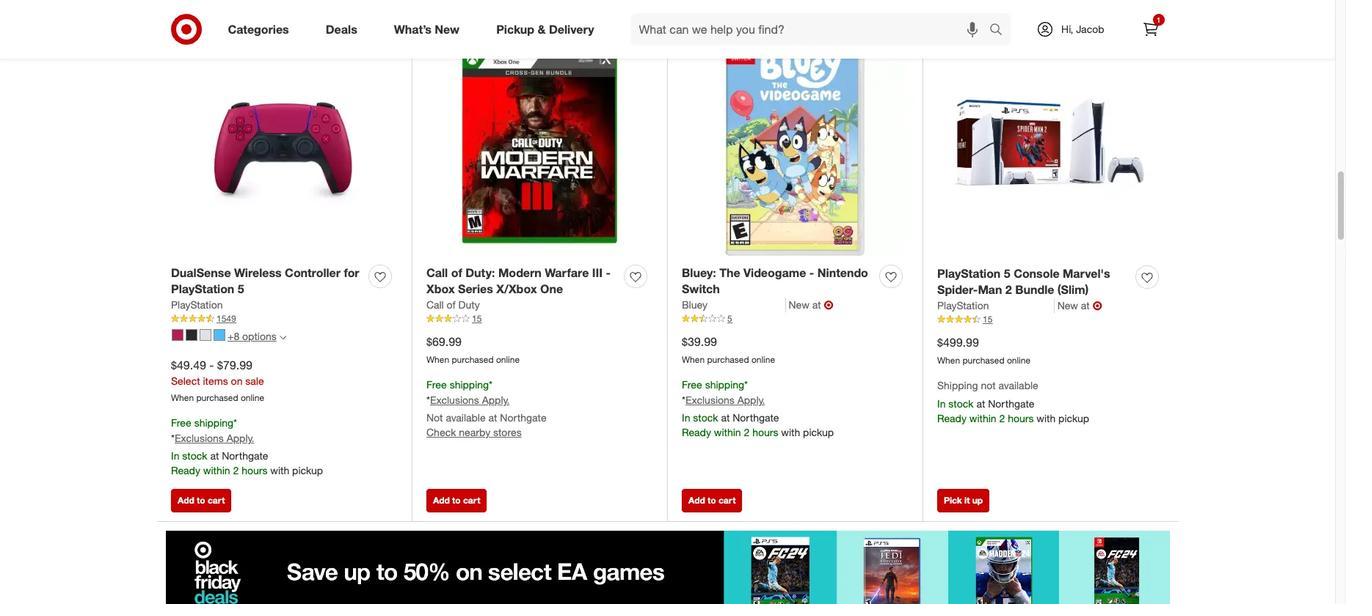 Task type: describe. For each thing, give the bounding box(es) containing it.
hours for dualsense wireless controller for playstation 5
[[242, 464, 267, 477]]

$39.99 when purchased online
[[682, 335, 775, 366]]

series
[[458, 282, 493, 297]]

+8 options button
[[165, 325, 293, 349]]

what's new
[[394, 22, 460, 36]]

new for bluey: the videogame - nintendo switch
[[789, 299, 809, 311]]

+8
[[228, 331, 239, 343]]

2 inside shipping not available in stock at  northgate ready within 2 hours with pickup
[[999, 412, 1005, 425]]

5 inside "link"
[[727, 314, 732, 325]]

hi,
[[1061, 23, 1073, 35]]

with for bluey: the videogame - nintendo switch
[[781, 426, 800, 439]]

wireless
[[234, 265, 282, 280]]

videogame
[[743, 265, 806, 280]]

$79.99
[[217, 358, 252, 373]]

duty
[[458, 299, 480, 311]]

shipping
[[937, 379, 978, 392]]

0 horizontal spatial exclusions apply. link
[[175, 432, 254, 445]]

call of duty link
[[426, 298, 480, 313]]

¬ for marvel's
[[1093, 299, 1102, 314]]

* down $39.99 when purchased online
[[744, 379, 748, 391]]

call for call of duty: modern warfare iii - xbox series x/xbox one
[[426, 265, 448, 280]]

* down $69.99 when purchased online
[[489, 379, 492, 391]]

call of duty
[[426, 299, 480, 311]]

check nearby stores button
[[426, 426, 522, 440]]

advertisement region
[[157, 532, 1178, 605]]

playstation down spider- on the top right
[[937, 300, 989, 312]]

new for playstation 5 console marvel's spider-man 2 bundle (slim)
[[1057, 300, 1078, 312]]

15 for $69.99
[[472, 314, 482, 325]]

0 horizontal spatial new
[[435, 22, 460, 36]]

marvel's
[[1063, 266, 1110, 281]]

spider-
[[937, 283, 978, 298]]

bundle
[[1015, 283, 1054, 298]]

pick it up button
[[937, 490, 989, 513]]

ready inside shipping not available in stock at  northgate ready within 2 hours with pickup
[[937, 412, 966, 425]]

nearby
[[459, 426, 490, 439]]

call of duty: modern warfare iii - xbox series x/xbox one
[[426, 265, 611, 297]]

available inside free shipping * * exclusions apply. not available at northgate check nearby stores
[[446, 412, 486, 424]]

ready for dualsense wireless controller for playstation 5
[[171, 464, 200, 477]]

pick
[[944, 496, 962, 507]]

pickup
[[496, 22, 534, 36]]

playstation 5 console marvel's spider-man 2 bundle (slim)
[[937, 266, 1110, 298]]

(slim)
[[1057, 283, 1089, 298]]

$69.99
[[426, 335, 462, 350]]

ready for bluey: the videogame - nintendo switch
[[682, 426, 711, 439]]

* down the select
[[171, 432, 175, 445]]

cosmic red image
[[172, 329, 183, 341]]

man
[[978, 283, 1002, 298]]

0 horizontal spatial shipping
[[194, 417, 233, 429]]

bluey: the videogame - nintendo switch
[[682, 265, 868, 297]]

when for $69.99
[[426, 355, 449, 366]]

shipping not available in stock at  northgate ready within 2 hours with pickup
[[937, 379, 1089, 425]]

¬ for -
[[824, 298, 833, 313]]

1549
[[217, 314, 236, 325]]

add to cart for $69.99
[[433, 496, 480, 507]]

pickup & delivery
[[496, 22, 594, 36]]

free shipping * * exclusions apply. not available at northgate check nearby stores
[[426, 379, 546, 439]]

purchased for $499.99
[[963, 355, 1004, 366]]

white/black image
[[200, 329, 211, 341]]

1549 link
[[171, 313, 397, 326]]

search button
[[983, 13, 1018, 48]]

* up not
[[426, 394, 430, 407]]

options
[[242, 331, 277, 343]]

not
[[426, 412, 443, 424]]

modern
[[498, 265, 541, 280]]

playstation 5 console marvel's spider-man 2 bundle (slim) link
[[937, 265, 1130, 299]]

shipping for $39.99
[[705, 379, 744, 391]]

all colors + 8 more colors element
[[279, 333, 286, 342]]

online inside $49.49 - $79.99 select items on sale when purchased online
[[241, 393, 264, 404]]

$49.49 - $79.99 select items on sale when purchased online
[[171, 358, 264, 404]]

midnight black image
[[186, 329, 197, 341]]

stock for dualsense wireless controller for playstation 5
[[182, 450, 207, 462]]

northgate for dualsense wireless controller for playstation 5
[[222, 450, 268, 462]]

stores
[[493, 426, 522, 439]]

purchased for $69.99
[[452, 355, 494, 366]]

all colors + 8 more colors image
[[279, 334, 286, 341]]

5 link
[[682, 313, 908, 326]]

bluey
[[682, 299, 708, 311]]

categories
[[228, 22, 289, 36]]

pickup for dualsense wireless controller for playstation 5
[[292, 464, 323, 477]]

delivery
[[549, 22, 594, 36]]

deals
[[326, 22, 357, 36]]

when for $39.99
[[682, 355, 705, 366]]

within inside shipping not available in stock at  northgate ready within 2 hours with pickup
[[969, 412, 996, 425]]

xbox
[[426, 282, 455, 297]]

5 inside dualsense wireless controller for playstation 5
[[238, 282, 244, 297]]

check
[[426, 426, 456, 439]]

15 for $499.99
[[983, 314, 993, 325]]

online for $69.99
[[496, 355, 520, 366]]

iii
[[592, 265, 603, 280]]

deals link
[[313, 13, 376, 46]]

in for bluey: the videogame - nintendo switch
[[682, 412, 690, 424]]

what's
[[394, 22, 431, 36]]

exclusions apply. link for $39.99
[[685, 394, 765, 407]]

with inside shipping not available in stock at  northgate ready within 2 hours with pickup
[[1037, 412, 1056, 425]]

hours for bluey: the videogame - nintendo switch
[[752, 426, 778, 439]]

northgate inside shipping not available in stock at  northgate ready within 2 hours with pickup
[[988, 398, 1034, 410]]

within for dualsense wireless controller for playstation 5
[[203, 464, 230, 477]]

of for duty:
[[451, 265, 462, 280]]

search
[[983, 23, 1018, 38]]

$499.99 when purchased online
[[937, 336, 1030, 366]]

0 horizontal spatial playstation link
[[171, 298, 223, 313]]

hours inside shipping not available in stock at  northgate ready within 2 hours with pickup
[[1008, 412, 1034, 425]]

&
[[538, 22, 546, 36]]

apply. for $39.99
[[737, 394, 765, 407]]

what's new link
[[381, 13, 478, 46]]

- inside bluey: the videogame - nintendo switch
[[809, 265, 814, 280]]

new at ¬ for marvel's
[[1057, 299, 1102, 314]]

add to cart button for $69.99
[[426, 490, 487, 513]]

dualsense wireless controller for playstation 5 link
[[171, 265, 363, 298]]

online for $499.99
[[1007, 355, 1030, 366]]

in inside shipping not available in stock at  northgate ready within 2 hours with pickup
[[937, 398, 946, 410]]



Task type: locate. For each thing, give the bounding box(es) containing it.
x/xbox
[[496, 282, 537, 297]]

15 link down bundle
[[937, 314, 1164, 326]]

$499.99
[[937, 336, 979, 350]]

hi, jacob
[[1061, 23, 1104, 35]]

hours
[[1008, 412, 1034, 425], [752, 426, 778, 439], [242, 464, 267, 477]]

15 link
[[426, 313, 652, 326], [937, 314, 1164, 326]]

1 horizontal spatial new
[[789, 299, 809, 311]]

$49.49
[[171, 358, 206, 373]]

+8 options
[[228, 331, 277, 343]]

0 horizontal spatial exclusions
[[175, 432, 224, 445]]

when down $499.99
[[937, 355, 960, 366]]

add to cart button for $49.49 - $79.99
[[171, 490, 231, 513]]

3 cart from the left
[[718, 496, 736, 507]]

with for dualsense wireless controller for playstation 5
[[270, 464, 289, 477]]

purchased inside $49.49 - $79.99 select items on sale when purchased online
[[196, 393, 238, 404]]

free shipping * * exclusions apply. in stock at  northgate ready within 2 hours with pickup
[[682, 379, 834, 439], [171, 417, 323, 477]]

new at ¬ down bluey: the videogame - nintendo switch
[[789, 298, 833, 313]]

3 add to cart button from the left
[[682, 490, 742, 513]]

add for $49.49 - $79.99
[[178, 496, 194, 507]]

within
[[969, 412, 996, 425], [714, 426, 741, 439], [203, 464, 230, 477]]

apply.
[[482, 394, 510, 407], [737, 394, 765, 407], [227, 432, 254, 445]]

new right what's
[[435, 22, 460, 36]]

exclusions apply. link for $69.99
[[430, 394, 510, 407]]

1 vertical spatial in
[[682, 412, 690, 424]]

2 call from the top
[[426, 299, 444, 311]]

free down "$39.99"
[[682, 379, 702, 391]]

1 horizontal spatial 5
[[727, 314, 732, 325]]

new
[[435, 22, 460, 36], [789, 299, 809, 311], [1057, 300, 1078, 312]]

2 vertical spatial within
[[203, 464, 230, 477]]

1 horizontal spatial with
[[781, 426, 800, 439]]

free shipping * * exclusions apply. in stock at  northgate ready within 2 hours with pickup for $39.99
[[682, 379, 834, 439]]

it
[[964, 496, 970, 507]]

1 add from the left
[[178, 496, 194, 507]]

What can we help you find? suggestions appear below search field
[[630, 13, 993, 46]]

2 horizontal spatial 5
[[1004, 266, 1010, 281]]

pickup inside shipping not available in stock at  northgate ready within 2 hours with pickup
[[1058, 412, 1089, 425]]

¬ down the marvel's
[[1093, 299, 1102, 314]]

5 inside the playstation 5 console marvel's spider-man 2 bundle (slim)
[[1004, 266, 1010, 281]]

exclusions down $39.99 when purchased online
[[685, 394, 735, 407]]

1 vertical spatial stock
[[693, 412, 718, 424]]

dualsense wireless controller for playstation 5 image
[[171, 30, 397, 256], [171, 30, 397, 256]]

1 horizontal spatial add to cart
[[433, 496, 480, 507]]

1 add to cart button from the left
[[171, 490, 231, 513]]

2 vertical spatial 5
[[727, 314, 732, 325]]

2 horizontal spatial new
[[1057, 300, 1078, 312]]

of for duty
[[447, 299, 456, 311]]

2 horizontal spatial exclusions
[[685, 394, 735, 407]]

0 horizontal spatial cart
[[208, 496, 225, 507]]

of up 'xbox'
[[451, 265, 462, 280]]

5 down bluey link
[[727, 314, 732, 325]]

at inside free shipping * * exclusions apply. not available at northgate check nearby stores
[[488, 412, 497, 424]]

playstation up the midnight black icon
[[171, 299, 223, 311]]

1 horizontal spatial ready
[[682, 426, 711, 439]]

when inside $499.99 when purchased online
[[937, 355, 960, 366]]

with
[[1037, 412, 1056, 425], [781, 426, 800, 439], [270, 464, 289, 477]]

cart for $49.49 - $79.99
[[208, 496, 225, 507]]

* down on
[[233, 417, 237, 429]]

when inside $69.99 when purchased online
[[426, 355, 449, 366]]

0 horizontal spatial stock
[[182, 450, 207, 462]]

1 to from the left
[[197, 496, 205, 507]]

$39.99
[[682, 335, 717, 350]]

1 horizontal spatial exclusions apply. link
[[430, 394, 510, 407]]

call up 'xbox'
[[426, 265, 448, 280]]

2 horizontal spatial with
[[1037, 412, 1056, 425]]

purchased down "$39.99"
[[707, 355, 749, 366]]

2 cart from the left
[[463, 496, 480, 507]]

2 horizontal spatial apply.
[[737, 394, 765, 407]]

- right iii
[[606, 265, 611, 280]]

15 down man
[[983, 314, 993, 325]]

add to cart for $49.49 - $79.99
[[178, 496, 225, 507]]

when down "$39.99"
[[682, 355, 705, 366]]

duty:
[[465, 265, 495, 280]]

2 vertical spatial ready
[[171, 464, 200, 477]]

online inside $39.99 when purchased online
[[751, 355, 775, 366]]

2 horizontal spatial add to cart button
[[682, 490, 742, 513]]

cart for $39.99
[[718, 496, 736, 507]]

1 horizontal spatial 15 link
[[937, 314, 1164, 326]]

purchased inside $499.99 when purchased online
[[963, 355, 1004, 366]]

add to cart for $39.99
[[688, 496, 736, 507]]

shipping inside free shipping * * exclusions apply. not available at northgate check nearby stores
[[450, 379, 489, 391]]

when inside $49.49 - $79.99 select items on sale when purchased online
[[171, 393, 194, 404]]

0 horizontal spatial hours
[[242, 464, 267, 477]]

to
[[197, 496, 205, 507], [452, 496, 461, 507], [708, 496, 716, 507]]

1 horizontal spatial within
[[714, 426, 741, 439]]

for
[[344, 265, 359, 280]]

1 horizontal spatial apply.
[[482, 394, 510, 407]]

in for dualsense wireless controller for playstation 5
[[171, 450, 179, 462]]

online up shipping not available in stock at  northgate ready within 2 hours with pickup
[[1007, 355, 1030, 366]]

not
[[981, 379, 996, 392]]

free for $69.99
[[426, 379, 447, 391]]

15 link for (slim)
[[937, 314, 1164, 326]]

5 down wireless
[[238, 282, 244, 297]]

pickup for bluey: the videogame - nintendo switch
[[803, 426, 834, 439]]

free for $39.99
[[682, 379, 702, 391]]

new at ¬ down (slim)
[[1057, 299, 1102, 314]]

add for $39.99
[[688, 496, 705, 507]]

2 horizontal spatial add to cart
[[688, 496, 736, 507]]

new up 5 "link"
[[789, 299, 809, 311]]

apply. for $69.99
[[482, 394, 510, 407]]

purchased
[[452, 355, 494, 366], [707, 355, 749, 366], [963, 355, 1004, 366], [196, 393, 238, 404]]

1 link
[[1134, 13, 1167, 46]]

northgate inside free shipping * * exclusions apply. not available at northgate check nearby stores
[[500, 412, 546, 424]]

of inside call of duty: modern warfare iii - xbox series x/xbox one
[[451, 265, 462, 280]]

up
[[972, 496, 983, 507]]

- left nintendo
[[809, 265, 814, 280]]

0 vertical spatial pickup
[[1058, 412, 1089, 425]]

cart
[[208, 496, 225, 507], [463, 496, 480, 507], [718, 496, 736, 507]]

5 left "console"
[[1004, 266, 1010, 281]]

1
[[1156, 15, 1161, 24]]

0 vertical spatial call
[[426, 265, 448, 280]]

0 vertical spatial 5
[[1004, 266, 1010, 281]]

0 vertical spatial with
[[1037, 412, 1056, 425]]

0 vertical spatial stock
[[948, 398, 974, 410]]

exclusions inside free shipping * * exclusions apply. not available at northgate check nearby stores
[[430, 394, 479, 407]]

0 horizontal spatial with
[[270, 464, 289, 477]]

when inside $39.99 when purchased online
[[682, 355, 705, 366]]

1 horizontal spatial hours
[[752, 426, 778, 439]]

1 vertical spatial with
[[781, 426, 800, 439]]

call
[[426, 265, 448, 280], [426, 299, 444, 311]]

2 inside the playstation 5 console marvel's spider-man 2 bundle (slim)
[[1005, 283, 1012, 298]]

purchased down items
[[196, 393, 238, 404]]

0 horizontal spatial free
[[171, 417, 191, 429]]

purchased inside $69.99 when purchased online
[[452, 355, 494, 366]]

15
[[472, 314, 482, 325], [983, 314, 993, 325]]

1 vertical spatial pickup
[[803, 426, 834, 439]]

free shipping * * exclusions apply. in stock at  northgate ready within 2 hours with pickup down $39.99 when purchased online
[[682, 379, 834, 439]]

3 add to cart from the left
[[688, 496, 736, 507]]

sale
[[245, 375, 264, 388]]

of left duty
[[447, 299, 456, 311]]

free shipping * * exclusions apply. in stock at  northgate ready within 2 hours with pickup for $49.49 - $79.99
[[171, 417, 323, 477]]

ready
[[937, 412, 966, 425], [682, 426, 711, 439], [171, 464, 200, 477]]

0 horizontal spatial add
[[178, 496, 194, 507]]

dualsense wireless controller for playstation 5
[[171, 265, 359, 297]]

starlight blue image
[[214, 329, 225, 341]]

1 horizontal spatial available
[[999, 379, 1038, 392]]

exclusions
[[430, 394, 479, 407], [685, 394, 735, 407], [175, 432, 224, 445]]

exclusions apply. link down items
[[175, 432, 254, 445]]

call for call of duty
[[426, 299, 444, 311]]

playstation up spider- on the top right
[[937, 266, 1001, 281]]

purchased down $69.99
[[452, 355, 494, 366]]

playstation inside the playstation 5 console marvel's spider-man 2 bundle (slim)
[[937, 266, 1001, 281]]

warfare
[[545, 265, 589, 280]]

bluey link
[[682, 298, 786, 313]]

categories link
[[215, 13, 307, 46]]

2 vertical spatial hours
[[242, 464, 267, 477]]

console
[[1014, 266, 1060, 281]]

2 horizontal spatial stock
[[948, 398, 974, 410]]

call of duty: modern warfare iii - xbox series x/xbox one image
[[426, 30, 652, 256], [426, 30, 652, 256]]

playstation down the dualsense
[[171, 282, 234, 297]]

- inside $49.49 - $79.99 select items on sale when purchased online
[[209, 358, 214, 373]]

1 add to cart from the left
[[178, 496, 225, 507]]

2 horizontal spatial to
[[708, 496, 716, 507]]

apply. up stores
[[482, 394, 510, 407]]

one
[[540, 282, 563, 297]]

exclusions for $39.99
[[685, 394, 735, 407]]

stock inside shipping not available in stock at  northgate ready within 2 hours with pickup
[[948, 398, 974, 410]]

pick it up
[[944, 496, 983, 507]]

northgate for bluey: the videogame - nintendo switch
[[733, 412, 779, 424]]

1 horizontal spatial free
[[426, 379, 447, 391]]

available right not
[[999, 379, 1038, 392]]

2 vertical spatial stock
[[182, 450, 207, 462]]

3 add from the left
[[688, 496, 705, 507]]

0 horizontal spatial ¬
[[824, 298, 833, 313]]

2 horizontal spatial ready
[[937, 412, 966, 425]]

add to cart button for $39.99
[[682, 490, 742, 513]]

purchased for $39.99
[[707, 355, 749, 366]]

bluey: the videogame - nintendo switch image
[[682, 30, 908, 256], [682, 30, 908, 256]]

0 vertical spatial available
[[999, 379, 1038, 392]]

1 call from the top
[[426, 265, 448, 280]]

15 link down one
[[426, 313, 652, 326]]

1 cart from the left
[[208, 496, 225, 507]]

shipping
[[450, 379, 489, 391], [705, 379, 744, 391], [194, 417, 233, 429]]

dualsense
[[171, 265, 231, 280]]

0 horizontal spatial within
[[203, 464, 230, 477]]

when for $499.99
[[937, 355, 960, 366]]

1 horizontal spatial exclusions
[[430, 394, 479, 407]]

exclusions apply. link up 'nearby' at the left of the page
[[430, 394, 510, 407]]

0 horizontal spatial apply.
[[227, 432, 254, 445]]

call inside call of duty: modern warfare iii - xbox series x/xbox one
[[426, 265, 448, 280]]

1 horizontal spatial new at ¬
[[1057, 299, 1102, 314]]

1 vertical spatial call
[[426, 299, 444, 311]]

2 vertical spatial with
[[270, 464, 289, 477]]

0 horizontal spatial 15
[[472, 314, 482, 325]]

northgate
[[988, 398, 1034, 410], [500, 412, 546, 424], [733, 412, 779, 424], [222, 450, 268, 462]]

to for $69.99
[[452, 496, 461, 507]]

2 horizontal spatial free
[[682, 379, 702, 391]]

$69.99 when purchased online
[[426, 335, 520, 366]]

within for bluey: the videogame - nintendo switch
[[714, 426, 741, 439]]

online for $39.99
[[751, 355, 775, 366]]

shipping down $69.99 when purchased online
[[450, 379, 489, 391]]

1 horizontal spatial shipping
[[450, 379, 489, 391]]

0 vertical spatial of
[[451, 265, 462, 280]]

1 horizontal spatial -
[[606, 265, 611, 280]]

to for $49.49 - $79.99
[[197, 496, 205, 507]]

playstation link
[[171, 298, 223, 313], [937, 299, 1054, 314]]

free inside free shipping * * exclusions apply. not available at northgate check nearby stores
[[426, 379, 447, 391]]

2 add to cart button from the left
[[426, 490, 487, 513]]

purchased up not
[[963, 355, 1004, 366]]

items
[[203, 375, 228, 388]]

online inside $69.99 when purchased online
[[496, 355, 520, 366]]

call down 'xbox'
[[426, 299, 444, 311]]

exclusions apply. link down $39.99 when purchased online
[[685, 394, 765, 407]]

free up not
[[426, 379, 447, 391]]

exclusions up not
[[430, 394, 479, 407]]

1 vertical spatial ready
[[682, 426, 711, 439]]

call of duty: modern warfare iii - xbox series x/xbox one link
[[426, 265, 618, 298]]

available up check nearby stores button
[[446, 412, 486, 424]]

when down $69.99
[[426, 355, 449, 366]]

playstation inside dualsense wireless controller for playstation 5
[[171, 282, 234, 297]]

select
[[171, 375, 200, 388]]

¬
[[824, 298, 833, 313], [1093, 299, 1102, 314]]

0 horizontal spatial in
[[171, 450, 179, 462]]

0 vertical spatial ready
[[937, 412, 966, 425]]

pickup
[[1058, 412, 1089, 425], [803, 426, 834, 439], [292, 464, 323, 477]]

free down the select
[[171, 417, 191, 429]]

2 horizontal spatial within
[[969, 412, 996, 425]]

1 vertical spatial 5
[[238, 282, 244, 297]]

- inside call of duty: modern warfare iii - xbox series x/xbox one
[[606, 265, 611, 280]]

1 horizontal spatial to
[[452, 496, 461, 507]]

apply. down $39.99 when purchased online
[[737, 394, 765, 407]]

online inside $499.99 when purchased online
[[1007, 355, 1030, 366]]

playstation link down man
[[937, 299, 1054, 314]]

add to cart button
[[171, 490, 231, 513], [426, 490, 487, 513], [682, 490, 742, 513]]

on
[[231, 375, 243, 388]]

0 horizontal spatial available
[[446, 412, 486, 424]]

shipping for $69.99
[[450, 379, 489, 391]]

available inside shipping not available in stock at  northgate ready within 2 hours with pickup
[[999, 379, 1038, 392]]

when down the select
[[171, 393, 194, 404]]

2 horizontal spatial in
[[937, 398, 946, 410]]

online
[[496, 355, 520, 366], [751, 355, 775, 366], [1007, 355, 1030, 366], [241, 393, 264, 404]]

1 vertical spatial available
[[446, 412, 486, 424]]

playstation link up the midnight black icon
[[171, 298, 223, 313]]

apply. inside free shipping * * exclusions apply. not available at northgate check nearby stores
[[482, 394, 510, 407]]

add to cart
[[178, 496, 225, 507], [433, 496, 480, 507], [688, 496, 736, 507]]

playstation 5 console marvel's spider-man 2 bundle (slim) image
[[937, 30, 1164, 257], [937, 30, 1164, 257]]

new down (slim)
[[1057, 300, 1078, 312]]

2 horizontal spatial -
[[809, 265, 814, 280]]

2 add to cart from the left
[[433, 496, 480, 507]]

exclusions down the select
[[175, 432, 224, 445]]

1 vertical spatial of
[[447, 299, 456, 311]]

add for $69.99
[[433, 496, 450, 507]]

shipping down items
[[194, 417, 233, 429]]

0 horizontal spatial add to cart
[[178, 496, 225, 507]]

2 horizontal spatial shipping
[[705, 379, 744, 391]]

at
[[812, 299, 821, 311], [1081, 300, 1090, 312], [976, 398, 985, 410], [488, 412, 497, 424], [721, 412, 730, 424], [210, 450, 219, 462]]

new at ¬ for -
[[789, 298, 833, 313]]

exclusions for $69.99
[[430, 394, 479, 407]]

new at ¬
[[789, 298, 833, 313], [1057, 299, 1102, 314]]

switch
[[682, 282, 720, 297]]

3 to from the left
[[708, 496, 716, 507]]

1 vertical spatial within
[[714, 426, 741, 439]]

purchased inside $39.99 when purchased online
[[707, 355, 749, 366]]

pickup & delivery link
[[484, 13, 612, 46]]

2 horizontal spatial add
[[688, 496, 705, 507]]

2 vertical spatial pickup
[[292, 464, 323, 477]]

1 vertical spatial hours
[[752, 426, 778, 439]]

the
[[719, 265, 740, 280]]

2
[[1005, 283, 1012, 298], [999, 412, 1005, 425], [744, 426, 750, 439], [233, 464, 239, 477]]

* down "$39.99"
[[682, 394, 685, 407]]

0 horizontal spatial to
[[197, 496, 205, 507]]

2 horizontal spatial exclusions apply. link
[[685, 394, 765, 407]]

0 horizontal spatial free shipping * * exclusions apply. in stock at  northgate ready within 2 hours with pickup
[[171, 417, 323, 477]]

1 horizontal spatial playstation link
[[937, 299, 1054, 314]]

0 horizontal spatial add to cart button
[[171, 490, 231, 513]]

2 horizontal spatial pickup
[[1058, 412, 1089, 425]]

2 horizontal spatial hours
[[1008, 412, 1034, 425]]

1 horizontal spatial cart
[[463, 496, 480, 507]]

1 horizontal spatial add to cart button
[[426, 490, 487, 513]]

online down 5 "link"
[[751, 355, 775, 366]]

stock for bluey: the videogame - nintendo switch
[[693, 412, 718, 424]]

0 horizontal spatial pickup
[[292, 464, 323, 477]]

0 horizontal spatial -
[[209, 358, 214, 373]]

15 link for series
[[426, 313, 652, 326]]

0 vertical spatial hours
[[1008, 412, 1034, 425]]

1 horizontal spatial free shipping * * exclusions apply. in stock at  northgate ready within 2 hours with pickup
[[682, 379, 834, 439]]

2 to from the left
[[452, 496, 461, 507]]

free shipping * * exclusions apply. in stock at  northgate ready within 2 hours with pickup down sale
[[171, 417, 323, 477]]

free
[[426, 379, 447, 391], [682, 379, 702, 391], [171, 417, 191, 429]]

- up items
[[209, 358, 214, 373]]

1 horizontal spatial stock
[[693, 412, 718, 424]]

0 horizontal spatial new at ¬
[[789, 298, 833, 313]]

0 horizontal spatial 15 link
[[426, 313, 652, 326]]

1 horizontal spatial add
[[433, 496, 450, 507]]

¬ down nintendo
[[824, 298, 833, 313]]

0 horizontal spatial ready
[[171, 464, 200, 477]]

-
[[606, 265, 611, 280], [809, 265, 814, 280], [209, 358, 214, 373]]

northgate for call of duty: modern warfare iii - xbox series x/xbox one
[[500, 412, 546, 424]]

online down sale
[[241, 393, 264, 404]]

add
[[178, 496, 194, 507], [433, 496, 450, 507], [688, 496, 705, 507]]

bluey:
[[682, 265, 716, 280]]

*
[[489, 379, 492, 391], [744, 379, 748, 391], [426, 394, 430, 407], [682, 394, 685, 407], [233, 417, 237, 429], [171, 432, 175, 445]]

apply. down on
[[227, 432, 254, 445]]

2 horizontal spatial cart
[[718, 496, 736, 507]]

bluey: the videogame - nintendo switch link
[[682, 265, 873, 298]]

2 add from the left
[[433, 496, 450, 507]]

controller
[[285, 265, 341, 280]]

nintendo
[[817, 265, 868, 280]]

at inside shipping not available in stock at  northgate ready within 2 hours with pickup
[[976, 398, 985, 410]]

to for $39.99
[[708, 496, 716, 507]]

cart for $69.99
[[463, 496, 480, 507]]

0 vertical spatial within
[[969, 412, 996, 425]]

1 horizontal spatial 15
[[983, 314, 993, 325]]

15 down duty
[[472, 314, 482, 325]]

2 vertical spatial in
[[171, 450, 179, 462]]

jacob
[[1076, 23, 1104, 35]]

shipping down $39.99 when purchased online
[[705, 379, 744, 391]]

1 horizontal spatial in
[[682, 412, 690, 424]]

online up free shipping * * exclusions apply. not available at northgate check nearby stores
[[496, 355, 520, 366]]



Task type: vqa. For each thing, say whether or not it's contained in the screenshot.
Related categories
no



